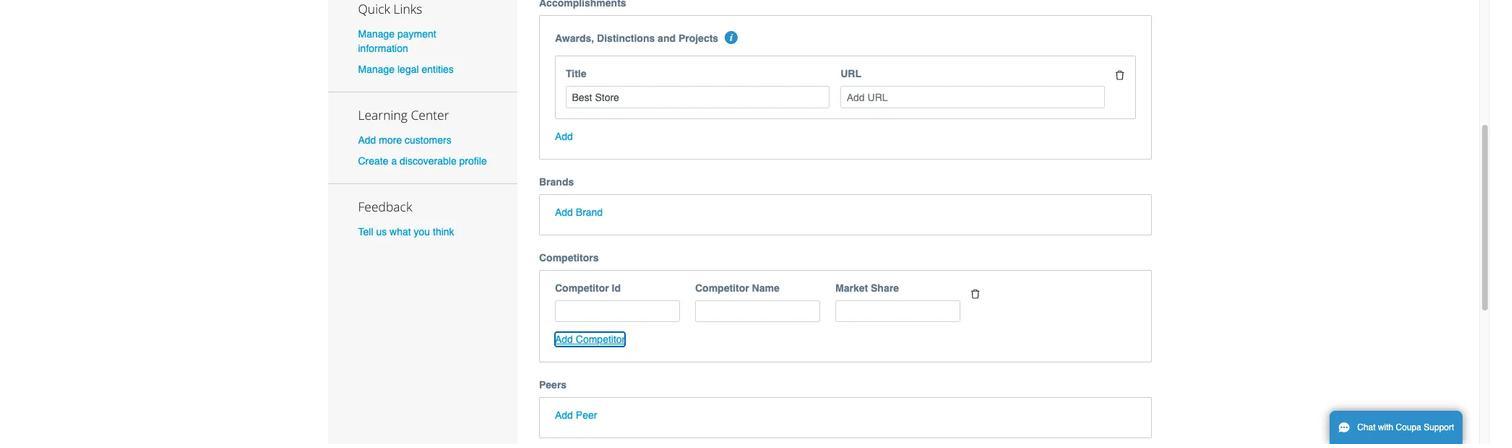 Task type: locate. For each thing, give the bounding box(es) containing it.
add up peers
[[555, 334, 573, 346]]

share
[[871, 283, 899, 294]]

add for add competitor
[[555, 334, 573, 346]]

support
[[1424, 423, 1454, 433]]

add more customers link
[[358, 134, 451, 146]]

competitor
[[555, 283, 609, 294], [695, 283, 749, 294], [576, 334, 625, 346]]

manage payment information
[[358, 28, 436, 54]]

competitor down competitors
[[555, 283, 609, 294]]

create a discoverable profile
[[358, 156, 487, 167]]

learning
[[358, 106, 408, 124]]

distinctions
[[597, 33, 655, 44]]

name
[[752, 283, 780, 294]]

with
[[1378, 423, 1394, 433]]

learning center
[[358, 106, 449, 124]]

add left peer
[[555, 410, 573, 422]]

manage payment information link
[[358, 28, 436, 54]]

us
[[376, 226, 387, 238]]

payment
[[397, 28, 436, 39]]

add inside add peer "button"
[[555, 410, 573, 422]]

tell us what you think button
[[358, 225, 454, 239]]

competitor down the competitor id text field
[[576, 334, 625, 346]]

add peer
[[555, 410, 597, 422]]

add inside add brand button
[[555, 207, 573, 218]]

what
[[390, 226, 411, 238]]

Title text field
[[566, 86, 830, 108]]

2 manage from the top
[[358, 64, 395, 75]]

add competitor
[[555, 334, 625, 346]]

peers
[[539, 380, 567, 391]]

add left brand
[[555, 207, 573, 218]]

1 vertical spatial manage
[[358, 64, 395, 75]]

tell
[[358, 226, 373, 238]]

manage down information
[[358, 64, 395, 75]]

1 manage from the top
[[358, 28, 395, 39]]

competitor id
[[555, 283, 621, 294]]

think
[[433, 226, 454, 238]]

competitor for competitor name
[[695, 283, 749, 294]]

add inside button
[[555, 334, 573, 346]]

add for add more customers
[[358, 134, 376, 146]]

chat with coupa support button
[[1330, 411, 1463, 444]]

URL text field
[[841, 86, 1105, 108]]

add
[[555, 131, 573, 142], [358, 134, 376, 146], [555, 207, 573, 218], [555, 334, 573, 346], [555, 410, 573, 422]]

manage inside manage payment information
[[358, 28, 395, 39]]

add for add peer
[[555, 410, 573, 422]]

you
[[414, 226, 430, 238]]

add up create
[[358, 134, 376, 146]]

manage
[[358, 28, 395, 39], [358, 64, 395, 75]]

add up 'brands'
[[555, 131, 573, 142]]

0 vertical spatial manage
[[358, 28, 395, 39]]

add button
[[555, 129, 573, 144]]

manage up information
[[358, 28, 395, 39]]

competitor up competitor name text field
[[695, 283, 749, 294]]

add brand
[[555, 207, 603, 218]]

a
[[391, 156, 397, 167]]

additional information image
[[725, 31, 738, 44]]

peer
[[576, 410, 597, 422]]

add competitor button
[[555, 333, 625, 347]]

chat
[[1358, 423, 1376, 433]]



Task type: describe. For each thing, give the bounding box(es) containing it.
competitors
[[539, 252, 599, 264]]

discoverable
[[400, 156, 457, 167]]

entities
[[422, 64, 454, 75]]

Competitor Id text field
[[555, 301, 680, 323]]

awards, distinctions and projects
[[555, 33, 719, 44]]

add brand button
[[555, 205, 603, 220]]

manage for manage payment information
[[358, 28, 395, 39]]

awards,
[[555, 33, 594, 44]]

customers
[[405, 134, 451, 146]]

competitor inside button
[[576, 334, 625, 346]]

Competitor Name text field
[[695, 301, 820, 323]]

id
[[612, 283, 621, 294]]

brand
[[576, 207, 603, 218]]

create a discoverable profile link
[[358, 156, 487, 167]]

brands
[[539, 176, 574, 188]]

add peer button
[[555, 409, 597, 423]]

title
[[566, 68, 587, 80]]

manage legal entities link
[[358, 64, 454, 75]]

add for add
[[555, 131, 573, 142]]

more
[[379, 134, 402, 146]]

manage legal entities
[[358, 64, 454, 75]]

information
[[358, 42, 408, 54]]

market share
[[836, 283, 899, 294]]

create
[[358, 156, 389, 167]]

legal
[[397, 64, 419, 75]]

center
[[411, 106, 449, 124]]

profile
[[459, 156, 487, 167]]

add more customers
[[358, 134, 451, 146]]

and
[[658, 33, 676, 44]]

competitor for competitor id
[[555, 283, 609, 294]]

competitor name
[[695, 283, 780, 294]]

market
[[836, 283, 868, 294]]

add for add brand
[[555, 207, 573, 218]]

coupa
[[1396, 423, 1422, 433]]

projects
[[679, 33, 719, 44]]

manage for manage legal entities
[[358, 64, 395, 75]]

chat with coupa support
[[1358, 423, 1454, 433]]

url
[[841, 68, 862, 80]]

feedback
[[358, 198, 412, 216]]

Market Share text field
[[836, 301, 961, 323]]

tell us what you think
[[358, 226, 454, 238]]



Task type: vqa. For each thing, say whether or not it's contained in the screenshot.
TELL
yes



